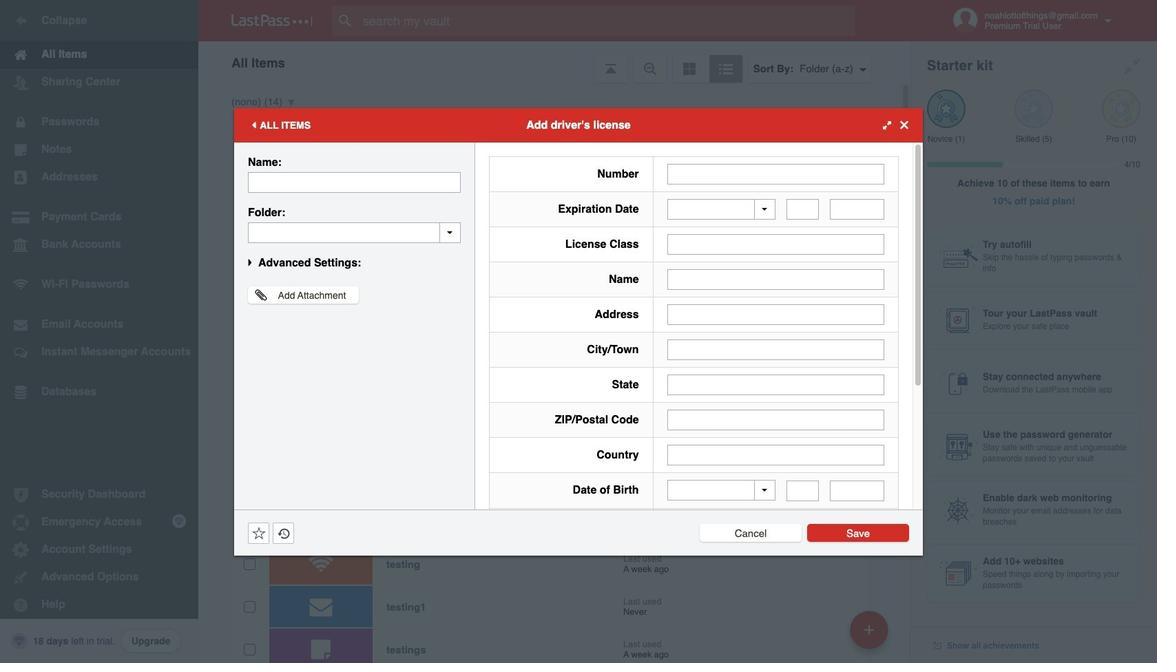 Task type: describe. For each thing, give the bounding box(es) containing it.
search my vault text field
[[332, 6, 882, 36]]

new item image
[[864, 625, 874, 635]]

vault options navigation
[[198, 41, 910, 83]]

new item navigation
[[845, 607, 897, 663]]



Task type: vqa. For each thing, say whether or not it's contained in the screenshot.
Search My Vault Text Field
yes



Task type: locate. For each thing, give the bounding box(es) containing it.
Search search field
[[332, 6, 882, 36]]

main navigation navigation
[[0, 0, 198, 663]]

None text field
[[830, 199, 884, 220], [667, 234, 884, 255], [667, 304, 884, 325], [667, 340, 884, 360], [667, 375, 884, 395], [667, 410, 884, 430], [787, 480, 819, 501], [830, 480, 884, 501], [830, 199, 884, 220], [667, 234, 884, 255], [667, 304, 884, 325], [667, 340, 884, 360], [667, 375, 884, 395], [667, 410, 884, 430], [787, 480, 819, 501], [830, 480, 884, 501]]

lastpass image
[[231, 14, 313, 27]]

dialog
[[234, 108, 923, 663]]

None text field
[[667, 164, 884, 184], [248, 172, 461, 192], [787, 199, 819, 220], [248, 222, 461, 243], [667, 269, 884, 290], [667, 445, 884, 466], [667, 164, 884, 184], [248, 172, 461, 192], [787, 199, 819, 220], [248, 222, 461, 243], [667, 269, 884, 290], [667, 445, 884, 466]]



